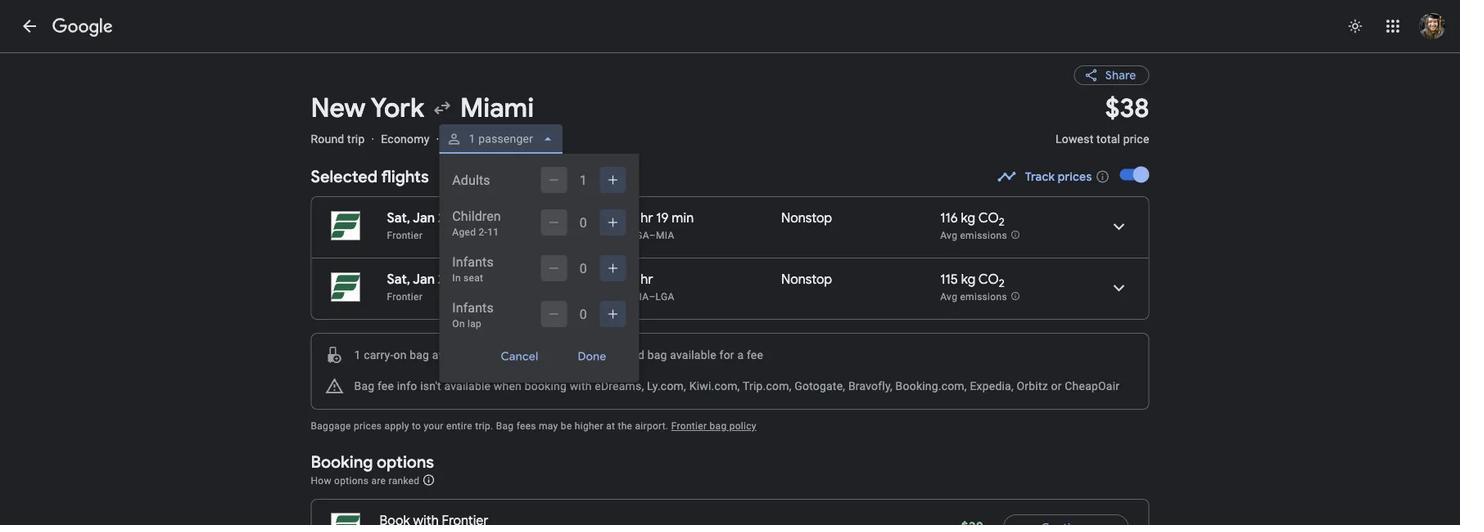 Task type: locate. For each thing, give the bounding box(es) containing it.
2 right 115
[[999, 277, 1005, 291]]

1 horizontal spatial  image
[[436, 132, 439, 146]]

None text field
[[1056, 91, 1150, 161]]

2 2 from the top
[[999, 277, 1005, 291]]

economy
[[381, 132, 430, 146]]

0 vertical spatial 3
[[630, 210, 638, 227]]

list
[[312, 197, 1149, 319]]

0 vertical spatial 2
[[999, 215, 1005, 229]]

1 2 from the top
[[999, 215, 1005, 229]]

0
[[580, 215, 587, 231], [580, 261, 587, 276], [580, 307, 587, 322]]

infants in seat
[[452, 254, 494, 284]]

a
[[500, 348, 506, 362], [738, 348, 744, 362]]

0 vertical spatial 0
[[580, 215, 587, 231]]

avg down 115
[[940, 291, 958, 303]]

kiwi.com,
[[689, 380, 740, 393]]

1 horizontal spatial options
[[377, 452, 434, 473]]

fee left info
[[378, 380, 394, 393]]

1 3 from the top
[[630, 210, 638, 227]]

1 nonstop flight. element from the top
[[781, 210, 832, 229]]

3 left 19
[[630, 210, 638, 227]]

frontier right airport. at the bottom of page
[[671, 421, 707, 432]]

1 vertical spatial nonstop flight. element
[[781, 272, 832, 291]]

0 vertical spatial emissions
[[960, 230, 1007, 241]]

1 vertical spatial jan
[[413, 272, 435, 288]]

total duration 3 hr 19 min. element
[[630, 210, 781, 229]]

lga inside 3 hr mia – lga
[[656, 292, 675, 303]]

kg inside 115 kg co 2
[[961, 272, 976, 288]]

2 co from the top
[[979, 272, 999, 288]]

1 0 from the top
[[580, 215, 587, 231]]

price
[[1124, 132, 1150, 146]]

20
[[438, 210, 454, 227]]

co inside 115 kg co 2
[[979, 272, 999, 288]]

apply
[[385, 421, 409, 432]]

2 a from the left
[[738, 348, 744, 362]]

co
[[978, 210, 999, 227], [979, 272, 999, 288]]

bag
[[354, 380, 375, 393], [496, 421, 514, 432]]

3 hr 19 min lga – mia
[[630, 210, 694, 242]]

avg down 116
[[940, 230, 958, 241]]

0 down arrival time: 2:09 am on  sunday, january 21. "text box"
[[580, 261, 587, 276]]

9:50 pm
[[531, 272, 580, 288]]

fee
[[509, 348, 526, 362], [747, 348, 763, 362], [378, 380, 394, 393]]

prices for track
[[1058, 170, 1092, 184]]

1 kg from the top
[[961, 210, 976, 227]]

– down the total duration 3 hr. element
[[649, 292, 656, 303]]

loading results progress bar
[[0, 52, 1460, 56]]

co right 116
[[978, 210, 999, 227]]

2 inside 115 kg co 2
[[999, 277, 1005, 291]]

0 horizontal spatial mia
[[630, 292, 649, 303]]

38 US dollars text field
[[961, 520, 984, 526]]

fee up trip.com,
[[747, 348, 763, 362]]

options up ranked on the bottom of the page
[[377, 452, 434, 473]]

1 vertical spatial infants
[[452, 300, 494, 316]]

0 left '+1' at left top
[[580, 215, 587, 231]]

2 avg from the top
[[940, 291, 958, 303]]

2 kg from the top
[[961, 272, 976, 288]]

0 vertical spatial kg
[[961, 210, 976, 227]]

learn more about booking options element
[[422, 472, 435, 490]]

lga up 3 hr mia – lga
[[630, 230, 649, 242]]

hr left 19
[[641, 210, 653, 227]]

1 vertical spatial 0
[[580, 261, 587, 276]]

lga
[[630, 230, 649, 242], [656, 292, 675, 303]]

1 hr from the top
[[641, 210, 653, 227]]

0 horizontal spatial lga
[[630, 230, 649, 242]]

with
[[570, 380, 592, 393]]

bag up ly.com,
[[648, 348, 667, 362]]

fee up when
[[509, 348, 526, 362]]

3 down "3 hr 19 min lga – mia" in the top of the page
[[630, 272, 638, 288]]

co right 115
[[979, 272, 999, 288]]

a up "bag fee info isn't available when booking with edreams, ly.com, kiwi.com, trip.com, gotogate, bravofly, booking.com, expedia, orbitz or cheapoair"
[[738, 348, 744, 362]]

available for with
[[444, 380, 491, 393]]

2:09 am +1
[[539, 210, 596, 227]]

lga inside "3 hr 19 min lga – mia"
[[630, 230, 649, 242]]

policy
[[730, 421, 757, 432]]

2-
[[479, 227, 487, 238]]

1 passenger button
[[439, 120, 563, 159]]

1 vertical spatial avg emissions
[[940, 291, 1007, 303]]

1 vertical spatial bag
[[496, 421, 514, 432]]

2
[[999, 215, 1005, 229], [999, 277, 1005, 291]]

1 infants from the top
[[452, 254, 494, 270]]

infants up seat
[[452, 254, 494, 270]]

entire
[[446, 421, 473, 432]]

1 for 1 carry-on bag available for a fee
[[354, 348, 361, 362]]

1 left passenger
[[469, 132, 475, 146]]

1 jan from the top
[[413, 210, 435, 227]]

available right isn't
[[444, 380, 491, 393]]

0 horizontal spatial  image
[[371, 132, 375, 146]]

2 vertical spatial 1
[[354, 348, 361, 362]]

1 vertical spatial hr
[[641, 272, 653, 288]]

3 0 from the top
[[580, 307, 587, 322]]

1 vertical spatial nonstop
[[781, 272, 832, 288]]

1 co from the top
[[978, 210, 999, 227]]

hr down "3 hr 19 min lga – mia" in the top of the page
[[641, 272, 653, 288]]

2 nonstop flight. element from the top
[[781, 272, 832, 291]]

3 inside "3 hr 19 min lga – mia"
[[630, 210, 638, 227]]

1 inside number of passengers dialog
[[580, 172, 587, 188]]

nonstop flight. element for min
[[781, 210, 832, 229]]

1 horizontal spatial bag
[[496, 421, 514, 432]]

1 emissions from the top
[[960, 230, 1007, 241]]

kg for 115
[[961, 272, 976, 288]]

main content
[[311, 52, 1161, 526]]

19
[[656, 210, 669, 227]]

co inside 116 kg co 2
[[978, 210, 999, 227]]

1 inside popup button
[[469, 132, 475, 146]]

share
[[1105, 68, 1136, 83]]

0 horizontal spatial bag
[[354, 380, 375, 393]]

1 vertical spatial avg
[[940, 291, 958, 303]]

available down on
[[432, 348, 479, 362]]

options for how
[[334, 475, 369, 487]]

1 horizontal spatial lga
[[656, 292, 675, 303]]

0 for infants on lap
[[580, 307, 587, 322]]

1  image from the left
[[371, 132, 375, 146]]

ranked
[[389, 475, 420, 487]]

cancel button
[[481, 344, 558, 370]]

2 infants from the top
[[452, 300, 494, 316]]

hr inside 3 hr mia – lga
[[641, 272, 653, 288]]

$38
[[1106, 91, 1150, 125]]

nonstop flight. element
[[781, 210, 832, 229], [781, 272, 832, 291]]

avg emissions down 116 kg co 2
[[940, 230, 1007, 241]]

1 vertical spatial sat,
[[387, 272, 410, 288]]

airport.
[[635, 421, 669, 432]]

prices for baggage
[[354, 421, 382, 432]]

avg emissions for 116
[[940, 230, 1007, 241]]

bag down carry-
[[354, 380, 375, 393]]

sat, down flights
[[387, 210, 410, 227]]

1 sat, from the top
[[387, 210, 410, 227]]

1 avg emissions from the top
[[940, 230, 1007, 241]]

– up 3 hr mia – lga
[[649, 230, 656, 242]]

list containing sat, jan 20
[[312, 197, 1149, 319]]

1 vertical spatial 2
[[999, 277, 1005, 291]]

available
[[432, 348, 479, 362], [670, 348, 717, 362], [444, 380, 491, 393]]

1 vertical spatial co
[[979, 272, 999, 288]]

1 horizontal spatial mia
[[656, 230, 675, 242]]

1 horizontal spatial 1
[[469, 132, 475, 146]]

1 horizontal spatial a
[[738, 348, 744, 362]]

1 vertical spatial lga
[[656, 292, 675, 303]]

higher
[[575, 421, 604, 432]]

avg emissions
[[940, 230, 1007, 241], [940, 291, 1007, 303]]

1 vertical spatial emissions
[[960, 291, 1007, 303]]

2 vertical spatial 0
[[580, 307, 587, 322]]

avg for 115 kg co
[[940, 291, 958, 303]]

 image right trip
[[371, 132, 375, 146]]

0 vertical spatial jan
[[413, 210, 435, 227]]

options down booking
[[334, 475, 369, 487]]

mia down 19
[[656, 230, 675, 242]]

0 vertical spatial mia
[[656, 230, 675, 242]]

1 vertical spatial 1
[[580, 172, 587, 188]]

116
[[940, 210, 958, 227]]

learn more about booking options image
[[422, 474, 435, 487]]

jan left '27'
[[413, 272, 435, 288]]

avg for 116 kg co
[[940, 230, 958, 241]]

nonstop
[[781, 210, 832, 227], [781, 272, 832, 288]]

emissions down 116 kg co 2
[[960, 230, 1007, 241]]

0 vertical spatial lga
[[630, 230, 649, 242]]

frontier
[[387, 230, 423, 242], [387, 292, 423, 303], [671, 421, 707, 432]]

emissions for 116 kg co
[[960, 230, 1007, 241]]

0 vertical spatial bag
[[354, 380, 375, 393]]

hr for mia
[[641, 272, 653, 288]]

prices
[[1058, 170, 1092, 184], [354, 421, 382, 432]]

hr
[[641, 210, 653, 227], [641, 272, 653, 288]]

mia
[[656, 230, 675, 242], [630, 292, 649, 303]]

2 for from the left
[[720, 348, 735, 362]]

2 vertical spatial frontier
[[671, 421, 707, 432]]

0 horizontal spatial for
[[482, 348, 497, 362]]

2 nonstop from the top
[[781, 272, 832, 288]]

0 vertical spatial prices
[[1058, 170, 1092, 184]]

0 up 1st
[[580, 307, 587, 322]]

0 vertical spatial –
[[649, 230, 656, 242]]

$38 lowest total price
[[1056, 91, 1150, 146]]

bag left policy
[[710, 421, 727, 432]]

3 for 3 hr
[[630, 272, 638, 288]]

a up when
[[500, 348, 506, 362]]

2 3 from the top
[[630, 272, 638, 288]]

hr for 19
[[641, 210, 653, 227]]

1 for from the left
[[482, 348, 497, 362]]

prices left apply
[[354, 421, 382, 432]]

for up "bag fee info isn't available when booking with edreams, ly.com, kiwi.com, trip.com, gotogate, bravofly, booking.com, expedia, orbitz or cheapoair"
[[720, 348, 735, 362]]

jan
[[413, 210, 435, 227], [413, 272, 435, 288]]

frontier bag policy link
[[671, 421, 757, 432]]

kg for 116
[[961, 210, 976, 227]]

0 vertical spatial hr
[[641, 210, 653, 227]]

avg
[[940, 230, 958, 241], [940, 291, 958, 303]]

1 vertical spatial prices
[[354, 421, 382, 432]]

0 vertical spatial frontier
[[387, 230, 423, 242]]

 image right economy
[[436, 132, 439, 146]]

2 right 116
[[999, 215, 1005, 229]]

flight details. return flight on saturday, january 27. leaves miami international airport at 6:50 pm on saturday, january 27 and arrives at laguardia airport at 9:50 pm on saturday, january 27. image
[[1100, 269, 1139, 308]]

–
[[649, 230, 656, 242], [649, 292, 656, 303]]

1 – from the top
[[649, 230, 656, 242]]

mia up 'checked'
[[630, 292, 649, 303]]

kg inside 116 kg co 2
[[961, 210, 976, 227]]

infants up lap
[[452, 300, 494, 316]]

– inside "3 hr 19 min lga – mia"
[[649, 230, 656, 242]]

1 nonstop from the top
[[781, 210, 832, 227]]

main content containing new york
[[311, 52, 1161, 526]]

2 inside 116 kg co 2
[[999, 215, 1005, 229]]

0 vertical spatial 1
[[469, 132, 475, 146]]

kg
[[961, 210, 976, 227], [961, 272, 976, 288]]

sat, left '27'
[[387, 272, 410, 288]]

bag
[[410, 348, 429, 362], [648, 348, 667, 362], [710, 421, 727, 432]]

for left cancel
[[482, 348, 497, 362]]

0 vertical spatial options
[[377, 452, 434, 473]]

2 sat, from the top
[[387, 272, 410, 288]]

1 up 2:09 am +1
[[580, 172, 587, 188]]

frontier down sat, jan 27
[[387, 292, 423, 303]]

0 vertical spatial infants
[[452, 254, 494, 270]]

infants
[[452, 254, 494, 270], [452, 300, 494, 316]]

0 horizontal spatial fee
[[378, 380, 394, 393]]

track
[[1025, 170, 1055, 184]]

0 vertical spatial nonstop flight. element
[[781, 210, 832, 229]]

0 vertical spatial co
[[978, 210, 999, 227]]

emissions down 115 kg co 2
[[960, 291, 1007, 303]]

avg emissions down 115 kg co 2
[[940, 291, 1007, 303]]

departing flight on saturday, january 20. leaves laguardia airport at 10:50 pm on saturday, january 20 and arrives at miami international airport at 2:09 am on sunday, january 21. element
[[387, 210, 596, 227]]

lga down the total duration 3 hr. element
[[656, 292, 675, 303]]

1 vertical spatial mia
[[630, 292, 649, 303]]

kg right 116
[[961, 210, 976, 227]]

0 vertical spatial nonstop
[[781, 210, 832, 227]]

1 vertical spatial 3
[[630, 272, 638, 288]]

1 vertical spatial options
[[334, 475, 369, 487]]

0 horizontal spatial prices
[[354, 421, 382, 432]]

1 vertical spatial –
[[649, 292, 656, 303]]

go back image
[[20, 16, 39, 36]]

selected
[[311, 166, 378, 187]]

infants on lap
[[452, 300, 494, 330]]

0 vertical spatial avg
[[940, 230, 958, 241]]

jan left 20
[[413, 210, 435, 227]]

1 vertical spatial frontier
[[387, 292, 423, 303]]

frontier down 'sat, jan 20'
[[387, 230, 423, 242]]

2 0 from the top
[[580, 261, 587, 276]]

3 inside 3 hr mia – lga
[[630, 272, 638, 288]]

2 avg emissions from the top
[[940, 291, 1007, 303]]

2 – from the top
[[649, 292, 656, 303]]

1 horizontal spatial prices
[[1058, 170, 1092, 184]]

flights
[[381, 166, 429, 187]]

nonstop for min
[[781, 210, 832, 227]]

baggage prices apply to your entire trip.  bag fees may be higher at the airport. frontier bag policy
[[311, 421, 757, 432]]

none text field containing $38
[[1056, 91, 1150, 161]]

booking
[[525, 380, 567, 393]]

1 horizontal spatial for
[[720, 348, 735, 362]]

at
[[606, 421, 615, 432]]

bag right on
[[410, 348, 429, 362]]

2 emissions from the top
[[960, 291, 1007, 303]]

sat,
[[387, 210, 410, 227], [387, 272, 410, 288]]

1 vertical spatial kg
[[961, 272, 976, 288]]

kg right 115
[[961, 272, 976, 288]]

1 left carry-
[[354, 348, 361, 362]]

3
[[630, 210, 638, 227], [630, 272, 638, 288]]

hr inside "3 hr 19 min lga – mia"
[[641, 210, 653, 227]]

frontier for sat, jan 27
[[387, 292, 423, 303]]

116 kg co 2
[[940, 210, 1005, 229]]

 image
[[371, 132, 375, 146], [436, 132, 439, 146]]

0 horizontal spatial options
[[334, 475, 369, 487]]

2 hr from the top
[[641, 272, 653, 288]]

number of passengers dialog
[[439, 154, 639, 383]]

0 horizontal spatial 1
[[354, 348, 361, 362]]

bag right trip.
[[496, 421, 514, 432]]

2 horizontal spatial 1
[[580, 172, 587, 188]]

0 vertical spatial sat,
[[387, 210, 410, 227]]

jan for 27
[[413, 272, 435, 288]]

10:50 pm
[[470, 210, 525, 227]]

2 jan from the top
[[413, 272, 435, 288]]

prices left learn more about tracked prices image in the right of the page
[[1058, 170, 1092, 184]]

0 vertical spatial avg emissions
[[940, 230, 1007, 241]]

1 avg from the top
[[940, 230, 958, 241]]

0 horizontal spatial a
[[500, 348, 506, 362]]

lga for 3 hr 19 min
[[630, 230, 649, 242]]



Task type: describe. For each thing, give the bounding box(es) containing it.
learn more about tracked prices image
[[1095, 170, 1110, 184]]

ly.com,
[[647, 380, 686, 393]]

miami
[[460, 91, 534, 125]]

cancel
[[501, 350, 538, 364]]

trip.com,
[[743, 380, 792, 393]]

how options are ranked
[[311, 475, 422, 487]]

11
[[487, 227, 499, 238]]

new york
[[311, 91, 424, 125]]

booking.com,
[[896, 380, 967, 393]]

when
[[494, 380, 522, 393]]

6:50 pm
[[468, 272, 517, 288]]

0 horizontal spatial bag
[[410, 348, 429, 362]]

available for fee
[[432, 348, 479, 362]]

the
[[618, 421, 633, 432]]

sat, for sat, jan 27
[[387, 272, 410, 288]]

mia inside "3 hr 19 min lga – mia"
[[656, 230, 675, 242]]

1 carry-on bag available for a fee
[[354, 348, 526, 362]]

orbitz
[[1017, 380, 1048, 393]]

1 for 1 passenger
[[469, 132, 475, 146]]

– inside 3 hr mia – lga
[[649, 292, 656, 303]]

passenger
[[478, 132, 533, 146]]

new
[[311, 91, 365, 125]]

Departure time: 6:50 PM. text field
[[468, 272, 517, 288]]

2 for 116 kg co
[[999, 215, 1005, 229]]

2:09 am
[[539, 210, 588, 227]]

0 for children aged 2-11
[[580, 215, 587, 231]]

list inside main content
[[312, 197, 1149, 319]]

your
[[424, 421, 444, 432]]

on
[[394, 348, 407, 362]]

bag fee info isn't available when booking with edreams, ly.com, kiwi.com, trip.com, gotogate, bravofly, booking.com, expedia, orbitz or cheapoair
[[354, 380, 1120, 393]]

trip
[[347, 132, 365, 146]]

co for 116 kg co
[[978, 210, 999, 227]]

return flight on saturday, january 27. leaves miami international airport at 6:50 pm on saturday, january 27 and arrives at laguardia airport at 9:50 pm on saturday, january 27. element
[[387, 272, 580, 288]]

2  image from the left
[[436, 132, 439, 146]]

nonstop for –
[[781, 272, 832, 288]]

fees
[[517, 421, 536, 432]]

round trip
[[311, 132, 365, 146]]

infants for infants in seat
[[452, 254, 494, 270]]

2 horizontal spatial fee
[[747, 348, 763, 362]]

may
[[539, 421, 558, 432]]

are
[[371, 475, 386, 487]]

1 passenger
[[469, 132, 533, 146]]

expedia,
[[970, 380, 1014, 393]]

sat, for sat, jan 20
[[387, 210, 410, 227]]

change appearance image
[[1336, 7, 1375, 46]]

to
[[412, 421, 421, 432]]

sat, jan 27
[[387, 272, 453, 288]]

1 a from the left
[[500, 348, 506, 362]]

checked
[[601, 348, 645, 362]]

115
[[940, 272, 958, 288]]

New York to Miami and back text field
[[311, 91, 1036, 125]]

on
[[452, 319, 465, 330]]

+1
[[588, 210, 596, 220]]

3 hr mia – lga
[[630, 272, 675, 303]]

children aged 2-11
[[452, 208, 501, 238]]

lga for 3 hr
[[656, 292, 675, 303]]

adults
[[452, 172, 490, 188]]

1st checked bag available for a fee
[[581, 348, 763, 362]]

1st
[[581, 348, 598, 362]]

how
[[311, 475, 332, 487]]

options for booking
[[377, 452, 434, 473]]

infants for infants on lap
[[452, 300, 494, 316]]

1 horizontal spatial fee
[[509, 348, 526, 362]]

info
[[397, 380, 417, 393]]

2 horizontal spatial bag
[[710, 421, 727, 432]]

in
[[452, 273, 461, 284]]

baggage
[[311, 421, 351, 432]]

round
[[311, 132, 344, 146]]

total
[[1097, 132, 1121, 146]]

available up kiwi.com,
[[670, 348, 717, 362]]

avg emissions for 115
[[940, 291, 1007, 303]]

gotogate,
[[795, 380, 845, 393]]

selected flights
[[311, 166, 429, 187]]

2 for 115 kg co
[[999, 277, 1005, 291]]

carry-
[[364, 348, 394, 362]]

york
[[371, 91, 424, 125]]

total duration 3 hr. element
[[630, 272, 781, 291]]

aged
[[452, 227, 476, 238]]

track prices
[[1025, 170, 1092, 184]]

co for 115 kg co
[[979, 272, 999, 288]]

be
[[561, 421, 572, 432]]

1 horizontal spatial bag
[[648, 348, 667, 362]]

share button
[[1074, 66, 1150, 85]]

frontier for sat, jan 20
[[387, 230, 423, 242]]

sat, jan 20
[[387, 210, 454, 227]]

115 kg co 2
[[940, 272, 1005, 291]]

mia inside 3 hr mia – lga
[[630, 292, 649, 303]]

trip.
[[475, 421, 493, 432]]

flight details. departing flight on saturday, january 20. leaves laguardia airport at 10:50 pm on saturday, january 20 and arrives at miami international airport at 2:09 am on sunday, january 21. image
[[1100, 207, 1139, 247]]

or
[[1051, 380, 1062, 393]]

bravofly,
[[848, 380, 893, 393]]

Arrival time: 9:50 PM. text field
[[531, 272, 580, 288]]

done button
[[558, 344, 626, 370]]

nonstop flight. element for –
[[781, 272, 832, 291]]

0 for infants in seat
[[580, 261, 587, 276]]

lap
[[468, 319, 482, 330]]

3 for 3 hr 19 min
[[630, 210, 638, 227]]

cheapoair
[[1065, 380, 1120, 393]]

38 us dollars element
[[1106, 91, 1150, 125]]

1 for 1
[[580, 172, 587, 188]]

seat
[[464, 273, 483, 284]]

booking
[[311, 452, 373, 473]]

Departure time: 10:50 PM. text field
[[470, 210, 525, 227]]

isn't
[[420, 380, 441, 393]]

Arrival time: 2:09 AM on  Sunday, January 21. text field
[[539, 210, 596, 227]]

children
[[452, 208, 501, 224]]

min
[[672, 210, 694, 227]]

booking options
[[311, 452, 434, 473]]

jan for 20
[[413, 210, 435, 227]]

done
[[578, 350, 606, 364]]

27
[[438, 272, 453, 288]]

emissions for 115 kg co
[[960, 291, 1007, 303]]

lowest
[[1056, 132, 1094, 146]]

edreams,
[[595, 380, 644, 393]]



Task type: vqa. For each thing, say whether or not it's contained in the screenshot.
topmost 3
yes



